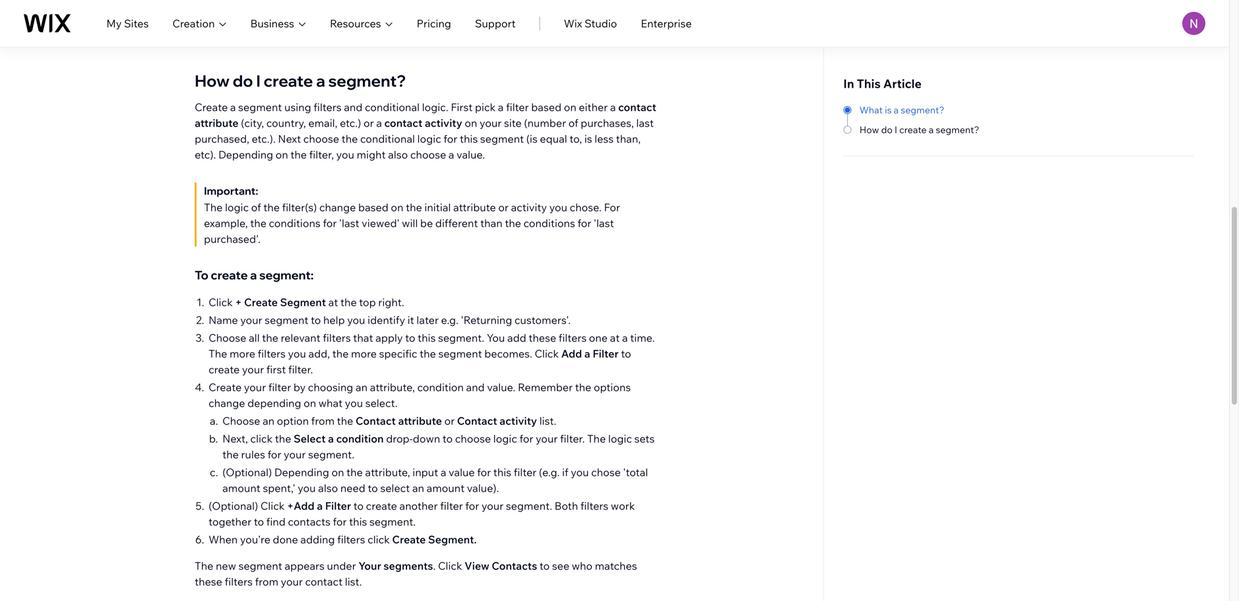 Task type: describe. For each thing, give the bounding box(es) containing it.
depending inside (optional) depending on the attribute, input a value for this filter (e.g. if you chose 'total amount spent,' you also need to select an amount value).
[[274, 466, 329, 479]]

a right the what at the right
[[894, 104, 899, 116]]

if
[[562, 466, 568, 479]]

create up using
[[264, 71, 313, 91]]

support
[[475, 17, 516, 30]]

country,
[[266, 116, 306, 130]]

the down option
[[275, 433, 291, 446]]

1 more from the left
[[230, 347, 255, 361]]

first
[[451, 101, 473, 114]]

filter up site
[[506, 101, 529, 114]]

choose for choose all the relevant filters that apply to this segment. you add these filters one at a time. the more filters you add, the more specific the segment becomes. click
[[209, 332, 246, 345]]

segment.
[[428, 533, 477, 547]]

for up when you're done adding filters click create segment. at left
[[333, 516, 347, 529]]

this inside (optional) depending on the attribute, input a value for this filter (e.g. if you chose 'total amount spent,' you also need to select an amount value).
[[493, 466, 511, 479]]

create your filter by choosing an attribute, condition and value. remember the options change depending on what you select.
[[209, 381, 631, 410]]

one
[[589, 332, 608, 345]]

your down next, click the select a condition
[[284, 448, 306, 462]]

1 horizontal spatial based
[[531, 101, 561, 114]]

a right pick
[[498, 101, 504, 114]]

specific
[[379, 347, 417, 361]]

help
[[323, 314, 345, 327]]

to see who matches these filters from your contact list.
[[195, 560, 637, 589]]

condition inside create your filter by choosing an attribute, condition and value. remember the options change depending on what you select.
[[417, 381, 464, 394]]

(e.g.
[[539, 466, 560, 479]]

filter. inside to create your first filter.
[[288, 363, 313, 376]]

1 horizontal spatial click
[[368, 533, 390, 547]]

article
[[883, 76, 922, 91]]

the down what
[[337, 415, 353, 428]]

my sites
[[106, 17, 149, 30]]

1 vertical spatial contact
[[384, 116, 422, 130]]

a right etc.)
[[376, 116, 382, 130]]

attribute inside important: the logic of the filter(s) change based on the initial attribute or activity you chose. for example, the conditions for 'last viewed' will be different than the conditions for 'last purchased'.
[[453, 201, 496, 214]]

creation
[[172, 17, 215, 30]]

input
[[413, 466, 438, 479]]

0 horizontal spatial condition
[[336, 433, 384, 446]]

1 horizontal spatial or
[[444, 415, 455, 428]]

this inside on your site (number of purchases, last purchased, etc.). next choose the conditional logic for this segment (is equal to, is less than, etc). depending on the filter, you might also choose a value.
[[460, 132, 478, 146]]

for down value).
[[465, 500, 479, 513]]

select.
[[365, 397, 398, 410]]

your up (e.g.
[[536, 433, 558, 446]]

attribute, inside (optional) depending on the attribute, input a value for this filter (e.g. if you chose 'total amount spent,' you also need to select an amount value).
[[365, 466, 410, 479]]

filters up email,
[[314, 101, 342, 114]]

first
[[266, 363, 286, 376]]

segment inside click + create segment at the top right. name your segment to help you identify it later e.g. 'returning customers'.
[[265, 314, 308, 327]]

to left find
[[254, 516, 264, 529]]

sets
[[634, 433, 655, 446]]

0 vertical spatial list.
[[539, 415, 556, 428]]

later
[[417, 314, 439, 327]]

0 vertical spatial how
[[195, 71, 230, 91]]

a left segment:
[[250, 268, 257, 283]]

click + create segment at the top right. name your segment to help you identify it later e.g. 'returning customers'.
[[209, 296, 571, 327]]

segment up (city,
[[238, 101, 282, 114]]

to create a segment:
[[195, 268, 314, 283]]

1 horizontal spatial i
[[895, 124, 897, 136]]

what is a segment?
[[860, 104, 944, 116]]

0 horizontal spatial i
[[256, 71, 261, 91]]

filter inside (optional) depending on the attribute, input a value for this filter (e.g. if you chose 'total amount spent,' you also need to select an amount value).
[[514, 466, 537, 479]]

the inside (optional) depending on the attribute, input a value for this filter (e.g. if you chose 'total amount spent,' you also need to select an amount value).
[[346, 466, 363, 479]]

the inside drop-down to choose logic for your filter. the logic sets the rules for your segment.
[[222, 448, 239, 462]]

for inside on your site (number of purchases, last purchased, etc.). next choose the conditional logic for this segment (is equal to, is less than, etc). depending on the filter, you might also choose a value.
[[444, 132, 457, 146]]

etc).
[[195, 148, 216, 161]]

2 more from the left
[[351, 347, 377, 361]]

2 vertical spatial activity
[[500, 415, 537, 428]]

business button
[[250, 16, 306, 31]]

purchased'.
[[204, 233, 260, 246]]

2 vertical spatial attribute
[[398, 415, 442, 428]]

(optional) for (optional) click +add a filter
[[209, 500, 258, 513]]

click right .
[[438, 560, 462, 573]]

example,
[[204, 217, 248, 230]]

these inside to see who matches these filters from your contact list.
[[195, 576, 222, 589]]

filters up first
[[258, 347, 286, 361]]

appears
[[285, 560, 325, 573]]

a up "purchases,"
[[610, 101, 616, 114]]

new
[[216, 560, 236, 573]]

filter. inside drop-down to choose logic for your filter. the logic sets the rules for your segment.
[[560, 433, 585, 446]]

right.
[[378, 296, 404, 309]]

depending inside on your site (number of purchases, last purchased, etc.). next choose the conditional logic for this segment (is equal to, is less than, etc). depending on the filter, you might also choose a value.
[[218, 148, 273, 161]]

important: the logic of the filter(s) change based on the initial attribute or activity you chose. for example, the conditions for 'last viewed' will be different than the conditions for 'last purchased'.
[[204, 184, 620, 246]]

the up purchased'.
[[250, 217, 267, 230]]

(optional) for (optional) depending on the attribute, input a value for this filter (e.g. if you chose 'total amount spent,' you also need to select an amount value).
[[222, 466, 272, 479]]

create for to create a segment:
[[211, 268, 248, 283]]

drop-
[[386, 433, 413, 446]]

the down (city, country, email, etc.) or a contact activity
[[342, 132, 358, 146]]

at inside click + create segment at the top right. name your segment to help you identify it later e.g. 'returning customers'.
[[328, 296, 338, 309]]

0 vertical spatial do
[[233, 71, 253, 91]]

create up purchased,
[[195, 101, 228, 114]]

filters up 'under'
[[337, 533, 365, 547]]

to,
[[570, 132, 582, 146]]

2 conditions from the left
[[524, 217, 575, 230]]

for left viewed' at left
[[323, 217, 337, 230]]

on down first
[[465, 116, 477, 130]]

you're
[[240, 533, 270, 547]]

for
[[604, 201, 620, 214]]

choose inside drop-down to choose logic for your filter. the logic sets the rules for your segment.
[[455, 433, 491, 446]]

under
[[327, 560, 356, 573]]

segment. left both
[[506, 500, 552, 513]]

will
[[402, 217, 418, 230]]

option
[[277, 415, 309, 428]]

2 'last from the left
[[594, 217, 614, 230]]

filters up add in the bottom left of the page
[[559, 332, 587, 345]]

in
[[843, 76, 854, 91]]

a down what is a segment?
[[929, 124, 934, 136]]

to down need
[[353, 500, 364, 513]]

the inside create your filter by choosing an attribute, condition and value. remember the options change depending on what you select.
[[575, 381, 591, 394]]

creation button
[[172, 16, 227, 31]]

might
[[357, 148, 386, 161]]

you up +add at bottom left
[[298, 482, 316, 495]]

the inside choose all the relevant filters that apply to this segment. you add these filters one at a time. the more filters you add, the more specific the segment becomes. click
[[209, 347, 227, 361]]

+
[[235, 296, 242, 309]]

support link
[[475, 16, 516, 31]]

next,
[[222, 433, 248, 446]]

the left filter(s)
[[263, 201, 280, 214]]

different
[[435, 217, 478, 230]]

you
[[487, 332, 505, 345]]

a inside on your site (number of purchases, last purchased, etc.). next choose the conditional logic for this segment (is equal to, is less than, etc). depending on the filter, you might also choose a value.
[[448, 148, 454, 161]]

business
[[250, 17, 294, 30]]

to
[[195, 268, 208, 283]]

top
[[359, 296, 376, 309]]

a right add in the bottom left of the page
[[584, 347, 590, 361]]

logic up value).
[[493, 433, 517, 446]]

sites
[[124, 17, 149, 30]]

1 conditions from the left
[[269, 217, 321, 230]]

0 vertical spatial filter
[[593, 347, 619, 361]]

segment down you're
[[238, 560, 282, 573]]

you right if
[[571, 466, 589, 479]]

you inside on your site (number of purchases, last purchased, etc.). next choose the conditional logic for this segment (is equal to, is less than, etc). depending on the filter, you might also choose a value.
[[336, 148, 354, 161]]

'total
[[623, 466, 648, 479]]

this inside choose all the relevant filters that apply to this segment. you add these filters one at a time. the more filters you add, the more specific the segment becomes. click
[[418, 332, 436, 345]]

another
[[399, 500, 438, 513]]

filter inside to create another filter for your segment. both filters work together to find contacts for this segment.
[[440, 500, 463, 513]]

contacts
[[288, 516, 331, 529]]

pick
[[475, 101, 496, 114]]

purchased,
[[195, 132, 249, 146]]

1 horizontal spatial how
[[860, 124, 879, 136]]

the right all
[[262, 332, 278, 345]]

an inside create your filter by choosing an attribute, condition and value. remember the options change depending on what you select.
[[356, 381, 368, 394]]

a up email,
[[316, 71, 325, 91]]

wix studio link
[[564, 16, 617, 31]]

2 amount from the left
[[427, 482, 465, 495]]

initial
[[424, 201, 451, 214]]

segment. inside drop-down to choose logic for your filter. the logic sets the rules for your segment.
[[308, 448, 354, 462]]

what
[[860, 104, 883, 116]]

click up find
[[260, 500, 285, 513]]

choosing
[[308, 381, 353, 394]]

(city,
[[241, 116, 264, 130]]

all
[[249, 332, 260, 345]]

a inside choose all the relevant filters that apply to this segment. you add these filters one at a time. the more filters you add, the more specific the segment becomes. click
[[622, 332, 628, 345]]

contact inside contact attribute
[[618, 101, 656, 114]]

or inside important: the logic of the filter(s) change based on the initial attribute or activity you chose. for example, the conditions for 'last viewed' will be different than the conditions for 'last purchased'.
[[498, 201, 509, 214]]

+add
[[287, 500, 315, 513]]

2 vertical spatial segment?
[[936, 124, 979, 136]]

logic.
[[422, 101, 448, 114]]

filter,
[[309, 148, 334, 161]]

remember
[[518, 381, 573, 394]]

value).
[[467, 482, 499, 495]]

0 vertical spatial segment?
[[328, 71, 406, 91]]

name
[[209, 314, 238, 327]]

1 vertical spatial an
[[263, 415, 275, 428]]

your inside to see who matches these filters from your contact list.
[[281, 576, 303, 589]]

conditional inside on your site (number of purchases, last purchased, etc.). next choose the conditional logic for this segment (is equal to, is less than, etc). depending on the filter, you might also choose a value.
[[360, 132, 415, 146]]

logic inside on your site (number of purchases, last purchased, etc.). next choose the conditional logic for this segment (is equal to, is less than, etc). depending on the filter, you might also choose a value.
[[417, 132, 441, 146]]

value. inside on your site (number of purchases, last purchased, etc.). next choose the conditional logic for this segment (is equal to, is less than, etc). depending on the filter, you might also choose a value.
[[457, 148, 485, 161]]

choose for choose an option from the contact attribute or contact activity list.
[[222, 415, 260, 428]]

for right rules
[[268, 448, 281, 462]]

you inside important: the logic of the filter(s) change based on the initial attribute or activity you chose. for example, the conditions for 'last viewed' will be different than the conditions for 'last purchased'.
[[549, 201, 567, 214]]

0 vertical spatial or
[[364, 116, 374, 130]]

on left either
[[564, 101, 576, 114]]

0 vertical spatial activity
[[425, 116, 462, 130]]

rules
[[241, 448, 265, 462]]

0 horizontal spatial filter
[[325, 500, 351, 513]]

0 horizontal spatial click
[[250, 433, 273, 446]]

the right specific at the left
[[420, 347, 436, 361]]

see
[[552, 560, 569, 573]]

my
[[106, 17, 122, 30]]

of inside important: the logic of the filter(s) change based on the initial attribute or activity you chose. for example, the conditions for 'last viewed' will be different than the conditions for 'last purchased'.
[[251, 201, 261, 214]]

pricing link
[[417, 16, 451, 31]]

on inside (optional) depending on the attribute, input a value for this filter (e.g. if you chose 'total amount spent,' you also need to select an amount value).
[[332, 466, 344, 479]]

segment:
[[259, 268, 314, 283]]

choose an option from the contact attribute or contact activity list.
[[222, 415, 556, 428]]



Task type: vqa. For each thing, say whether or not it's contained in the screenshot.
IF
yes



Task type: locate. For each thing, give the bounding box(es) containing it.
conditions down chose.
[[524, 217, 575, 230]]

filter.
[[288, 363, 313, 376], [560, 433, 585, 446]]

contact down 'under'
[[305, 576, 343, 589]]

2 horizontal spatial an
[[412, 482, 424, 495]]

from down you're
[[255, 576, 278, 589]]

add
[[507, 332, 526, 345]]

0 vertical spatial from
[[311, 415, 335, 428]]

value
[[449, 466, 475, 479]]

relevant
[[281, 332, 320, 345]]

1 vertical spatial segment?
[[901, 104, 944, 116]]

0 vertical spatial an
[[356, 381, 368, 394]]

profile image image
[[1182, 12, 1205, 35]]

on your site (number of purchases, last purchased, etc.). next choose the conditional logic for this segment (is equal to, is less than, etc). depending on the filter, you might also choose a value.
[[195, 116, 654, 161]]

next, click the select a condition
[[222, 433, 384, 446]]

click
[[209, 296, 233, 309], [535, 347, 559, 361], [260, 500, 285, 513], [438, 560, 462, 573]]

time.
[[630, 332, 655, 345]]

1 vertical spatial at
[[610, 332, 620, 345]]

segment. down e.g.
[[438, 332, 484, 345]]

filter inside create your filter by choosing an attribute, condition and value. remember the options change depending on what you select.
[[268, 381, 291, 394]]

to create another filter for your segment. both filters work together to find contacts for this segment.
[[209, 500, 635, 529]]

when you're done adding filters click create segment.
[[209, 533, 477, 547]]

at inside choose all the relevant filters that apply to this segment. you add these filters one at a time. the more filters you add, the more specific the segment becomes. click
[[610, 332, 620, 345]]

1 horizontal spatial how do i create a segment?
[[860, 124, 979, 136]]

the down name
[[209, 347, 227, 361]]

how do i create a segment?
[[195, 71, 406, 91], [860, 124, 979, 136]]

change inside important: the logic of the filter(s) change based on the initial attribute or activity you chose. for example, the conditions for 'last viewed' will be different than the conditions for 'last purchased'.
[[319, 201, 356, 214]]

i
[[256, 71, 261, 91], [895, 124, 897, 136]]

1 vertical spatial how
[[860, 124, 879, 136]]

do
[[233, 71, 253, 91], [881, 124, 893, 136]]

segment. inside choose all the relevant filters that apply to this segment. you add these filters one at a time. the more filters you add, the more specific the segment becomes. click
[[438, 332, 484, 345]]

'returning
[[461, 314, 512, 327]]

filter down one
[[593, 347, 619, 361]]

the
[[342, 132, 358, 146], [291, 148, 307, 161], [263, 201, 280, 214], [406, 201, 422, 214], [250, 217, 267, 230], [505, 217, 521, 230], [340, 296, 357, 309], [262, 332, 278, 345], [332, 347, 349, 361], [420, 347, 436, 361], [575, 381, 591, 394], [337, 415, 353, 428], [275, 433, 291, 446], [222, 448, 239, 462], [346, 466, 363, 479]]

create up segments
[[392, 533, 426, 547]]

spent,'
[[263, 482, 295, 495]]

1 horizontal spatial these
[[529, 332, 556, 345]]

1 vertical spatial choose
[[222, 415, 260, 428]]

of up to,
[[568, 116, 578, 130]]

click left add in the bottom left of the page
[[535, 347, 559, 361]]

segment. down another on the bottom
[[369, 516, 416, 529]]

in this article
[[843, 76, 922, 91]]

segment? down article
[[901, 104, 944, 116]]

the left top
[[340, 296, 357, 309]]

choose all the relevant filters that apply to this segment. you add these filters one at a time. the more filters you add, the more specific the segment becomes. click
[[209, 332, 655, 361]]

0 horizontal spatial and
[[344, 101, 362, 114]]

0 vertical spatial of
[[568, 116, 578, 130]]

filters inside to see who matches these filters from your contact list.
[[225, 576, 253, 589]]

a up purchased,
[[230, 101, 236, 114]]

at right one
[[610, 332, 620, 345]]

last
[[636, 116, 654, 130]]

1 horizontal spatial depending
[[274, 466, 329, 479]]

1 vertical spatial i
[[895, 124, 897, 136]]

0 horizontal spatial choose
[[303, 132, 339, 146]]

0 horizontal spatial from
[[255, 576, 278, 589]]

is inside on your site (number of purchases, last purchased, etc.). next choose the conditional logic for this segment (is equal to, is less than, etc). depending on the filter, you might also choose a value.
[[584, 132, 592, 146]]

adding
[[300, 533, 335, 547]]

2 horizontal spatial choose
[[455, 433, 491, 446]]

segment up relevant
[[265, 314, 308, 327]]

attribute up down
[[398, 415, 442, 428]]

your left first
[[242, 363, 264, 376]]

filters down new
[[225, 576, 253, 589]]

these down new
[[195, 576, 222, 589]]

0 vertical spatial depending
[[218, 148, 273, 161]]

segment?
[[328, 71, 406, 91], [901, 104, 944, 116], [936, 124, 979, 136]]

on inside create your filter by choosing an attribute, condition and value. remember the options change depending on what you select.
[[304, 397, 316, 410]]

0 horizontal spatial do
[[233, 71, 253, 91]]

the inside drop-down to choose logic for your filter. the logic sets the rules for your segment.
[[587, 433, 606, 446]]

1 vertical spatial filter.
[[560, 433, 585, 446]]

0 vertical spatial and
[[344, 101, 362, 114]]

down
[[413, 433, 440, 446]]

to inside click + create segment at the top right. name your segment to help you identify it later e.g. 'returning customers'.
[[311, 314, 321, 327]]

etc.).
[[252, 132, 276, 146]]

you right filter,
[[336, 148, 354, 161]]

i down what is a segment?
[[895, 124, 897, 136]]

(optional)
[[222, 466, 272, 479], [209, 500, 258, 513]]

and down becomes.
[[466, 381, 485, 394]]

0 horizontal spatial how
[[195, 71, 230, 91]]

0 vertical spatial click
[[250, 433, 273, 446]]

0 horizontal spatial at
[[328, 296, 338, 309]]

1 horizontal spatial attribute
[[398, 415, 442, 428]]

to left see on the bottom left of page
[[540, 560, 550, 573]]

1 contact from the left
[[356, 415, 396, 428]]

filter
[[593, 347, 619, 361], [325, 500, 351, 513]]

filters right both
[[580, 500, 608, 513]]

change
[[319, 201, 356, 214], [209, 397, 245, 410]]

click inside choose all the relevant filters that apply to this segment. you add these filters one at a time. the more filters you add, the more specific the segment becomes. click
[[535, 347, 559, 361]]

filter(s)
[[282, 201, 317, 214]]

the left new
[[195, 560, 213, 573]]

equal
[[540, 132, 567, 146]]

view
[[465, 560, 489, 573]]

or up drop-down to choose logic for your filter. the logic sets the rules for your segment. in the bottom of the page
[[444, 415, 455, 428]]

etc.)
[[340, 116, 361, 130]]

filters inside to create another filter for your segment. both filters work together to find contacts for this segment.
[[580, 500, 608, 513]]

1 vertical spatial of
[[251, 201, 261, 214]]

0 horizontal spatial filter.
[[288, 363, 313, 376]]

the new segment appears under your segments . click view contacts
[[195, 560, 537, 573]]

the up need
[[346, 466, 363, 479]]

2 horizontal spatial or
[[498, 201, 509, 214]]

0 horizontal spatial list.
[[345, 576, 362, 589]]

done
[[273, 533, 298, 547]]

do down what is a segment?
[[881, 124, 893, 136]]

the right add, in the left bottom of the page
[[332, 347, 349, 361]]

you inside choose all the relevant filters that apply to this segment. you add these filters one at a time. the more filters you add, the more specific the segment becomes. click
[[288, 347, 306, 361]]

based up the (number
[[531, 101, 561, 114]]

also inside on your site (number of purchases, last purchased, etc.). next choose the conditional logic for this segment (is equal to, is less than, etc). depending on the filter, you might also choose a value.
[[388, 148, 408, 161]]

you down relevant
[[288, 347, 306, 361]]

0 vertical spatial conditional
[[365, 101, 420, 114]]

0 horizontal spatial or
[[364, 116, 374, 130]]

click inside click + create segment at the top right. name your segment to help you identify it later e.g. 'returning customers'.
[[209, 296, 233, 309]]

when
[[209, 533, 238, 547]]

your inside click + create segment at the top right. name your segment to help you identify it later e.g. 'returning customers'.
[[240, 314, 262, 327]]

studio
[[585, 17, 617, 30]]

1 vertical spatial change
[[209, 397, 245, 410]]

options
[[594, 381, 631, 394]]

the down next
[[291, 148, 307, 161]]

1 vertical spatial value.
[[487, 381, 515, 394]]

0 horizontal spatial contact
[[305, 576, 343, 589]]

or right etc.)
[[364, 116, 374, 130]]

create a segment using filters and conditional logic. first pick a filter based on either a
[[195, 101, 618, 114]]

attribute, inside create your filter by choosing an attribute, condition and value. remember the options change depending on what you select.
[[370, 381, 415, 394]]

you inside create your filter by choosing an attribute, condition and value. remember the options change depending on what you select.
[[345, 397, 363, 410]]

a right select
[[328, 433, 334, 446]]

next
[[278, 132, 301, 146]]

choose up filter,
[[303, 132, 339, 146]]

conditional
[[365, 101, 420, 114], [360, 132, 415, 146]]

2 vertical spatial or
[[444, 415, 455, 428]]

0 vertical spatial also
[[388, 148, 408, 161]]

create inside to create another filter for your segment. both filters work together to find contacts for this segment.
[[366, 500, 397, 513]]

depending up spent,' on the bottom left
[[274, 466, 329, 479]]

contact attribute
[[195, 101, 656, 130]]

1 horizontal spatial choose
[[410, 148, 446, 161]]

the inside important: the logic of the filter(s) change based on the initial attribute or activity you chose. for example, the conditions for 'last viewed' will be different than the conditions for 'last purchased'.
[[204, 201, 223, 214]]

0 vertical spatial how do i create a segment?
[[195, 71, 406, 91]]

than
[[480, 217, 503, 230]]

add a filter
[[561, 347, 621, 361]]

1 vertical spatial choose
[[410, 148, 446, 161]]

using
[[284, 101, 311, 114]]

find
[[266, 516, 286, 529]]

for up value).
[[477, 466, 491, 479]]

filter down need
[[325, 500, 351, 513]]

1 vertical spatial or
[[498, 201, 509, 214]]

segment.
[[438, 332, 484, 345], [308, 448, 354, 462], [506, 500, 552, 513], [369, 516, 416, 529]]

1 vertical spatial how do i create a segment?
[[860, 124, 979, 136]]

change inside create your filter by choosing an attribute, condition and value. remember the options change depending on what you select.
[[209, 397, 245, 410]]

1 vertical spatial activity
[[511, 201, 547, 214]]

1 'last from the left
[[339, 217, 359, 230]]

your inside to create another filter for your segment. both filters work together to find contacts for this segment.
[[482, 500, 504, 513]]

choose down contact attribute
[[410, 148, 446, 161]]

this
[[857, 76, 881, 91]]

1 vertical spatial click
[[368, 533, 390, 547]]

an inside (optional) depending on the attribute, input a value for this filter (e.g. if you chose 'total amount spent,' you also need to select an amount value).
[[412, 482, 424, 495]]

be
[[420, 217, 433, 230]]

wix studio
[[564, 17, 617, 30]]

apply
[[376, 332, 403, 345]]

from inside to see who matches these filters from your contact list.
[[255, 576, 278, 589]]

1 horizontal spatial an
[[356, 381, 368, 394]]

based inside important: the logic of the filter(s) change based on the initial attribute or activity you chose. for example, the conditions for 'last viewed' will be different than the conditions for 'last purchased'.
[[358, 201, 389, 214]]

your inside to create your first filter.
[[242, 363, 264, 376]]

attribute, up select
[[365, 466, 410, 479]]

0 horizontal spatial change
[[209, 397, 245, 410]]

becomes.
[[484, 347, 532, 361]]

create for to create your first filter.
[[209, 363, 240, 376]]

matches
[[595, 560, 637, 573]]

1 horizontal spatial at
[[610, 332, 620, 345]]

(number
[[524, 116, 566, 130]]

drop-down to choose logic for your filter. the logic sets the rules for your segment.
[[222, 433, 655, 462]]

on up will
[[391, 201, 403, 214]]

click up your
[[368, 533, 390, 547]]

attribute up than
[[453, 201, 496, 214]]

1 vertical spatial and
[[466, 381, 485, 394]]

to left the help
[[311, 314, 321, 327]]

the right than
[[505, 217, 521, 230]]

do up (city,
[[233, 71, 253, 91]]

the inside click + create segment at the top right. name your segment to help you identify it later e.g. 'returning customers'.
[[340, 296, 357, 309]]

1 horizontal spatial more
[[351, 347, 377, 361]]

and inside create your filter by choosing an attribute, condition and value. remember the options change depending on what you select.
[[466, 381, 485, 394]]

value. inside create your filter by choosing an attribute, condition and value. remember the options change depending on what you select.
[[487, 381, 515, 394]]

pricing
[[417, 17, 451, 30]]

2 contact from the left
[[457, 415, 497, 428]]

create down what is a segment?
[[899, 124, 927, 136]]

filter
[[506, 101, 529, 114], [268, 381, 291, 394], [514, 466, 537, 479], [440, 500, 463, 513]]

list. inside to see who matches these filters from your contact list.
[[345, 576, 362, 589]]

0 horizontal spatial more
[[230, 347, 255, 361]]

for down chose.
[[578, 217, 591, 230]]

1 vertical spatial conditional
[[360, 132, 415, 146]]

1 horizontal spatial from
[[311, 415, 335, 428]]

you inside click + create segment at the top right. name your segment to help you identify it later e.g. 'returning customers'.
[[347, 314, 365, 327]]

0 horizontal spatial also
[[318, 482, 338, 495]]

e.g.
[[441, 314, 458, 327]]

condition
[[417, 381, 464, 394], [336, 433, 384, 446]]

1 horizontal spatial amount
[[427, 482, 465, 495]]

also
[[388, 148, 408, 161], [318, 482, 338, 495]]

1 vertical spatial from
[[255, 576, 278, 589]]

attribute,
[[370, 381, 415, 394], [365, 466, 410, 479]]

logic down contact attribute
[[417, 132, 441, 146]]

0 vertical spatial choose
[[209, 332, 246, 345]]

segment inside on your site (number of purchases, last purchased, etc.). next choose the conditional logic for this segment (is equal to, is less than, etc). depending on the filter, you might also choose a value.
[[480, 132, 524, 146]]

condition down 'choose an option from the contact attribute or contact activity list.'
[[336, 433, 384, 446]]

create inside create your filter by choosing an attribute, condition and value. remember the options change depending on what you select.
[[209, 381, 242, 394]]

0 vertical spatial value.
[[457, 148, 485, 161]]

important:
[[204, 184, 258, 198]]

filters down the help
[[323, 332, 351, 345]]

who
[[572, 560, 593, 573]]

depending
[[247, 397, 301, 410]]

an up "select."
[[356, 381, 368, 394]]

1 vertical spatial do
[[881, 124, 893, 136]]

more
[[230, 347, 255, 361], [351, 347, 377, 361]]

1 horizontal spatial filter.
[[560, 433, 585, 446]]

the up will
[[406, 201, 422, 214]]

change up next,
[[209, 397, 245, 410]]

1 horizontal spatial do
[[881, 124, 893, 136]]

create for to create another filter for your segment. both filters work together to find contacts for this segment.
[[366, 500, 397, 513]]

attribute up purchased,
[[195, 116, 239, 130]]

0 vertical spatial is
[[885, 104, 892, 116]]

both
[[555, 500, 578, 513]]

2 vertical spatial choose
[[455, 433, 491, 446]]

1 horizontal spatial is
[[885, 104, 892, 116]]

add,
[[308, 347, 330, 361]]

that
[[353, 332, 373, 345]]

also right might
[[388, 148, 408, 161]]

the up chose
[[587, 433, 606, 446]]

to inside choose all the relevant filters that apply to this segment. you add these filters one at a time. the more filters you add, the more specific the segment becomes. click
[[405, 332, 415, 345]]

chose.
[[570, 201, 602, 214]]

work
[[611, 500, 635, 513]]

based
[[531, 101, 561, 114], [358, 201, 389, 214]]

a right +add at bottom left
[[317, 500, 323, 513]]

these inside choose all the relevant filters that apply to this segment. you add these filters one at a time. the more filters you add, the more specific the segment becomes. click
[[529, 332, 556, 345]]

together
[[209, 516, 251, 529]]

site
[[504, 116, 522, 130]]

0 horizontal spatial is
[[584, 132, 592, 146]]

amount down value
[[427, 482, 465, 495]]

is right to,
[[584, 132, 592, 146]]

either
[[579, 101, 608, 114]]

logic left "sets"
[[608, 433, 632, 446]]

0 horizontal spatial depending
[[218, 148, 273, 161]]

this inside to create another filter for your segment. both filters work together to find contacts for this segment.
[[349, 516, 367, 529]]

a inside (optional) depending on the attribute, input a value for this filter (e.g. if you chose 'total amount spent,' you also need to select an amount value).
[[441, 466, 446, 479]]

0 horizontal spatial based
[[358, 201, 389, 214]]

segment
[[280, 296, 326, 309]]

0 horizontal spatial conditions
[[269, 217, 321, 230]]

value. down becomes.
[[487, 381, 515, 394]]

list. down 'under'
[[345, 576, 362, 589]]

on inside important: the logic of the filter(s) change based on the initial attribute or activity you chose. for example, the conditions for 'last viewed' will be different than the conditions for 'last purchased'.
[[391, 201, 403, 214]]

attribute
[[195, 116, 239, 130], [453, 201, 496, 214], [398, 415, 442, 428]]

'last left viewed' at left
[[339, 217, 359, 230]]

0 vertical spatial choose
[[303, 132, 339, 146]]

also inside (optional) depending on the attribute, input a value for this filter (e.g. if you chose 'total amount spent,' you also need to select an amount value).
[[318, 482, 338, 495]]

filter. up by
[[288, 363, 313, 376]]

you
[[336, 148, 354, 161], [549, 201, 567, 214], [347, 314, 365, 327], [288, 347, 306, 361], [345, 397, 363, 410], [571, 466, 589, 479], [298, 482, 316, 495]]

0 vertical spatial based
[[531, 101, 561, 114]]

1 vertical spatial attribute,
[[365, 466, 410, 479]]

logic down important:
[[225, 201, 249, 214]]

segment down e.g.
[[438, 347, 482, 361]]

condition down to create your first filter.
[[417, 381, 464, 394]]

a right 'input'
[[441, 466, 446, 479]]

create up next,
[[209, 381, 242, 394]]

contact inside to see who matches these filters from your contact list.
[[305, 576, 343, 589]]

1 vertical spatial depending
[[274, 466, 329, 479]]

choose
[[209, 332, 246, 345], [222, 415, 260, 428]]

activity inside important: the logic of the filter(s) change based on the initial attribute or activity you chose. for example, the conditions for 'last viewed' will be different than the conditions for 'last purchased'.
[[511, 201, 547, 214]]

0 horizontal spatial 'last
[[339, 217, 359, 230]]

0 vertical spatial i
[[256, 71, 261, 91]]

to inside to see who matches these filters from your contact list.
[[540, 560, 550, 573]]

1 horizontal spatial and
[[466, 381, 485, 394]]

amount up together
[[222, 482, 260, 495]]

conditional up might
[[360, 132, 415, 146]]

your inside create your filter by choosing an attribute, condition and value. remember the options change depending on what you select.
[[244, 381, 266, 394]]

for down remember
[[520, 433, 533, 446]]

create down select
[[366, 500, 397, 513]]

1 amount from the left
[[222, 482, 260, 495]]

0 vertical spatial contact
[[618, 101, 656, 114]]

attribute inside contact attribute
[[195, 116, 239, 130]]

enterprise
[[641, 17, 692, 30]]

1 vertical spatial also
[[318, 482, 338, 495]]

a down contact attribute
[[448, 148, 454, 161]]

1 vertical spatial condition
[[336, 433, 384, 446]]

0 vertical spatial condition
[[417, 381, 464, 394]]

1 horizontal spatial condition
[[417, 381, 464, 394]]

logic inside important: the logic of the filter(s) change based on the initial attribute or activity you chose. for example, the conditions for 'last viewed' will be different than the conditions for 'last purchased'.
[[225, 201, 249, 214]]

this down first
[[460, 132, 478, 146]]

0 vertical spatial at
[[328, 296, 338, 309]]

0 horizontal spatial an
[[263, 415, 275, 428]]

1 vertical spatial attribute
[[453, 201, 496, 214]]

1 horizontal spatial list.
[[539, 415, 556, 428]]

depending down etc.).
[[218, 148, 273, 161]]

1 vertical spatial based
[[358, 201, 389, 214]]

0 vertical spatial change
[[319, 201, 356, 214]]

for inside (optional) depending on the attribute, input a value for this filter (e.g. if you chose 'total amount spent,' you also need to select an amount value).
[[477, 466, 491, 479]]

choose inside choose all the relevant filters that apply to this segment. you add these filters one at a time. the more filters you add, the more specific the segment becomes. click
[[209, 332, 246, 345]]

by
[[294, 381, 306, 394]]

on down next
[[276, 148, 288, 161]]

create inside to create your first filter.
[[209, 363, 240, 376]]

your
[[358, 560, 381, 573]]

add
[[561, 347, 582, 361]]

contact up last
[[618, 101, 656, 114]]

to inside (optional) depending on the attribute, input a value for this filter (e.g. if you chose 'total amount spent,' you also need to select an amount value).
[[368, 482, 378, 495]]

1 horizontal spatial filter
[[593, 347, 619, 361]]

contact
[[618, 101, 656, 114], [384, 116, 422, 130], [305, 576, 343, 589]]

create inside click + create segment at the top right. name your segment to help you identify it later e.g. 'returning customers'.
[[244, 296, 278, 309]]

1 horizontal spatial change
[[319, 201, 356, 214]]

segment inside choose all the relevant filters that apply to this segment. you add these filters one at a time. the more filters you add, the more specific the segment becomes. click
[[438, 347, 482, 361]]

is right the what at the right
[[885, 104, 892, 116]]

more down all
[[230, 347, 255, 361]]

what
[[319, 397, 343, 410]]

0 horizontal spatial attribute
[[195, 116, 239, 130]]

also left need
[[318, 482, 338, 495]]

your inside on your site (number of purchases, last purchased, etc.). next choose the conditional logic for this segment (is equal to, is less than, etc). depending on the filter, you might also choose a value.
[[480, 116, 502, 130]]

1 vertical spatial these
[[195, 576, 222, 589]]

(city, country, email, etc.) or a contact activity
[[239, 116, 462, 130]]

(optional) inside (optional) depending on the attribute, input a value for this filter (e.g. if you chose 'total amount spent,' you also need to select an amount value).
[[222, 466, 272, 479]]

of inside on your site (number of purchases, last purchased, etc.). next choose the conditional logic for this segment (is equal to, is less than, etc). depending on the filter, you might also choose a value.
[[568, 116, 578, 130]]

segment? up etc.)
[[328, 71, 406, 91]]

0 horizontal spatial contact
[[356, 415, 396, 428]]

to down it
[[405, 332, 415, 345]]

to inside drop-down to choose logic for your filter. the logic sets the rules for your segment.
[[443, 433, 453, 446]]

activity left chose.
[[511, 201, 547, 214]]

to inside to create your first filter.
[[621, 347, 631, 361]]

an down "depending"
[[263, 415, 275, 428]]

these
[[529, 332, 556, 345], [195, 576, 222, 589]]



